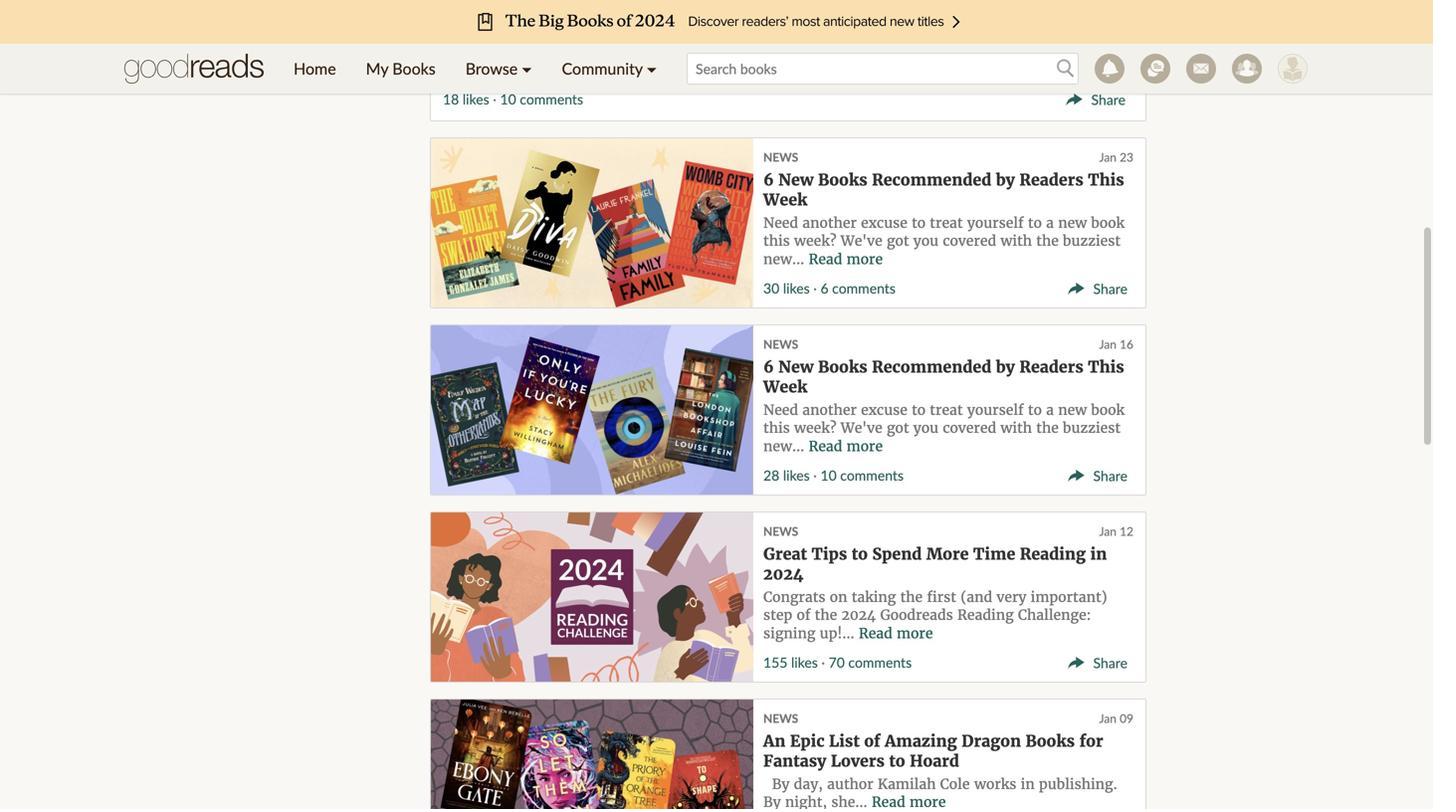 Task type: locate. For each thing, give the bounding box(es) containing it.
jan left 16
[[1100, 337, 1117, 351]]

new for 28 likes · 10 comments
[[1059, 401, 1088, 419]]

16
[[1120, 337, 1134, 351]]

this down jan 23
[[1089, 170, 1125, 190]]

share for 30 likes · 6 comments
[[1094, 280, 1128, 297]]

read more link down "goodreads"
[[859, 625, 934, 643]]

great tips to spend more time reading in 2024 image
[[431, 513, 754, 682]]

menu
[[279, 44, 672, 94]]

0 vertical spatial 6 new books recommended by readers this week image
[[431, 138, 754, 308]]

1 by from the top
[[997, 170, 1016, 190]]

news for 30
[[764, 150, 799, 164]]

1 need another excuse to treat yourself to a new book this week? we've got you covered with the buzziest new... from the top
[[764, 214, 1125, 268]]

by down fantasy
[[773, 776, 790, 794]]

1 ▾ from the left
[[522, 59, 532, 78]]

jan 09 link
[[1100, 711, 1134, 726]]

2 with from the top
[[1001, 419, 1033, 437]]

new... for 28
[[764, 437, 805, 455]]

kamilah
[[878, 776, 937, 794]]

reading
[[1020, 545, 1087, 565], [958, 607, 1014, 624]]

0 vertical spatial new...
[[764, 250, 805, 268]]

read more link
[[714, 60, 788, 78], [809, 250, 883, 268], [809, 437, 883, 455], [859, 625, 934, 643]]

this for 30
[[764, 232, 790, 250]]

0 vertical spatial treat
[[930, 214, 964, 232]]

1 vertical spatial 2024
[[842, 607, 876, 624]]

reading up important)
[[1020, 545, 1087, 565]]

2 covered from the top
[[943, 419, 997, 437]]

1 vertical spatial 10 comments link
[[821, 467, 904, 484]]

share up jan 16
[[1094, 280, 1128, 297]]

1 6 new books recommended by readers this week link from the top
[[764, 170, 1125, 210]]

0 vertical spatial we've
[[841, 232, 883, 250]]

buzziest up share popup button
[[1064, 419, 1121, 437]]

1 vertical spatial by
[[764, 794, 781, 810]]

comments down most
[[520, 91, 584, 108]]

2 by from the top
[[997, 357, 1016, 377]]

news down at the beginning of each calendar month, goodreads' crack editorial squad assembles a list of the hottest and most popular new books...
[[764, 150, 799, 164]]

news down 30 likes link
[[764, 337, 799, 351]]

1 6 new books recommended by readers this week image from the top
[[431, 138, 754, 308]]

new for 30 likes · 6 comments
[[1059, 214, 1088, 232]]

1 need from the top
[[764, 214, 799, 232]]

1 buzziest from the top
[[1064, 232, 1121, 250]]

0 vertical spatial week?
[[795, 232, 837, 250]]

share down notifications icon at the right top of page
[[1092, 91, 1126, 108]]

4 news from the top
[[764, 711, 799, 726]]

0 vertical spatial covered
[[943, 232, 997, 250]]

week? for 10 comments
[[795, 419, 837, 437]]

week? up 28 likes · 10 comments in the bottom right of the page
[[795, 419, 837, 437]]

6 new books recommended by readers this week link for 30 likes · 6 comments
[[764, 170, 1125, 210]]

read more link down goodreads' in the right of the page
[[714, 60, 788, 78]]

likes right 28
[[784, 467, 810, 484]]

john smith image
[[1279, 54, 1308, 84]]

an epic list of amazing dragon books for fantasy lovers to hoard link
[[764, 732, 1104, 772]]

publishing.
[[1040, 776, 1118, 794]]

lovers
[[831, 752, 885, 772]]

a inside at the beginning of each calendar month, goodreads' crack editorial squad assembles a list of the hottest and most popular new books...
[[1044, 42, 1052, 60]]

new... up 28 likes link
[[764, 437, 805, 455]]

3 news from the top
[[764, 524, 799, 539]]

reading down (and
[[958, 607, 1014, 624]]

excuse up 28 likes · 10 comments in the bottom right of the page
[[861, 401, 908, 419]]

2024 up congrats
[[764, 565, 804, 584]]

1 vertical spatial in
[[1021, 776, 1035, 794]]

day,
[[794, 776, 823, 794]]

tips
[[812, 545, 848, 565]]

0 vertical spatial this
[[764, 232, 790, 250]]

read more
[[714, 60, 788, 78], [809, 250, 883, 268], [809, 437, 883, 455], [859, 625, 934, 643]]

buzziest for 28 likes · 10 comments
[[1064, 419, 1121, 437]]

likes right the 155
[[792, 654, 818, 671]]

home link
[[279, 44, 351, 94]]

comments right 30 likes link
[[833, 280, 896, 297]]

we've up 28 likes · 10 comments in the bottom right of the page
[[841, 419, 883, 437]]

· for 28 likes
[[814, 467, 817, 484]]

a for 6 comments
[[1047, 214, 1055, 232]]

book for 6 comments
[[1092, 214, 1125, 232]]

1 vertical spatial 6
[[821, 280, 829, 297]]

Search for books to add to your shelves search field
[[687, 53, 1079, 85]]

6 new books recommended by readers this week
[[764, 170, 1125, 210], [764, 357, 1125, 397]]

0 vertical spatial another
[[803, 214, 857, 232]]

by
[[997, 170, 1016, 190], [997, 357, 1016, 377]]

1 vertical spatial new
[[779, 357, 814, 377]]

0 horizontal spatial ▾
[[522, 59, 532, 78]]

2 yourself from the top
[[968, 401, 1024, 419]]

0 vertical spatial you
[[914, 232, 939, 250]]

0 vertical spatial 6
[[764, 170, 774, 190]]

0 vertical spatial new
[[779, 170, 814, 190]]

1 recommended from the top
[[872, 170, 992, 190]]

in down jan 12
[[1091, 545, 1108, 565]]

to inside great tips to spend more time reading in 2024
[[852, 545, 868, 565]]

0 vertical spatial 10 comments link
[[500, 91, 584, 108]]

2 new... from the top
[[764, 437, 805, 455]]

1 vertical spatial this
[[1089, 357, 1125, 377]]

2 you from the top
[[914, 419, 939, 437]]

2 week from the top
[[764, 377, 808, 397]]

this up 30
[[764, 232, 790, 250]]

my
[[366, 59, 389, 78]]

jan left 09
[[1100, 711, 1117, 726]]

0 vertical spatial recommended
[[872, 170, 992, 190]]

1 new from the top
[[779, 170, 814, 190]]

0 vertical spatial 2024
[[764, 565, 804, 584]]

likes right 30
[[784, 280, 810, 297]]

likes
[[463, 91, 490, 108], [784, 280, 810, 297], [784, 467, 810, 484], [792, 654, 818, 671]]

read more down goodreads' in the right of the page
[[714, 60, 788, 78]]

share button down notifications icon at the right top of page
[[1066, 88, 1134, 108]]

2 we've from the top
[[841, 419, 883, 437]]

155 likes link
[[764, 654, 818, 671]]

by
[[773, 776, 790, 794], [764, 794, 781, 810]]

another
[[803, 214, 857, 232], [803, 401, 857, 419]]

1 book from the top
[[1092, 214, 1125, 232]]

▾
[[522, 59, 532, 78], [647, 59, 657, 78]]

28 likes · 10 comments
[[764, 467, 904, 484]]

recommended for 10 comments
[[872, 357, 992, 377]]

1 vertical spatial buzziest
[[1064, 419, 1121, 437]]

treat for 10 comments
[[930, 401, 964, 419]]

1 vertical spatial week?
[[795, 419, 837, 437]]

buzziest down jan 23
[[1064, 232, 1121, 250]]

2 vertical spatial 6
[[764, 357, 774, 377]]

got up 6 comments 'link'
[[887, 232, 910, 250]]

week? for 6 comments
[[795, 232, 837, 250]]

of up month,
[[714, 18, 730, 38]]

0 vertical spatial buzziest
[[1064, 232, 1121, 250]]

share button up jan 09 link
[[1068, 654, 1136, 672]]

this
[[1089, 170, 1125, 190], [1089, 357, 1125, 377]]

news for 155
[[764, 524, 799, 539]]

2 treat from the top
[[930, 401, 964, 419]]

of inside congrats on taking the first (and very important) step of the 2024 goodreads reading challenge: signing up!...
[[797, 607, 811, 624]]

1 vertical spatial new
[[1059, 214, 1088, 232]]

2 this from the top
[[764, 419, 790, 437]]

1 with from the top
[[1001, 232, 1033, 250]]

1 vertical spatial got
[[887, 419, 910, 437]]

new for 30 likes
[[779, 170, 814, 190]]

jan left 23
[[1100, 150, 1117, 164]]

0 horizontal spatial 10 comments link
[[500, 91, 584, 108]]

up!...
[[820, 625, 855, 643]]

jan left 12
[[1100, 524, 1117, 539]]

2 recommended from the top
[[872, 357, 992, 377]]

read more up 6 comments 'link'
[[809, 250, 883, 268]]

1 vertical spatial 6 new books recommended by readers this week
[[764, 357, 1125, 397]]

0 vertical spatial this
[[1089, 170, 1125, 190]]

6 new books recommended by readers this week link
[[764, 170, 1125, 210], [764, 357, 1125, 397]]

comments up "spend"
[[841, 467, 904, 484]]

10 comments link
[[500, 91, 584, 108], [821, 467, 904, 484]]

read more for 18 likes · 10 comments
[[714, 60, 788, 78]]

1 horizontal spatial 2024
[[842, 607, 876, 624]]

2 buzziest from the top
[[1064, 419, 1121, 437]]

1 vertical spatial covered
[[943, 419, 997, 437]]

1 vertical spatial a
[[1047, 214, 1055, 232]]

on
[[830, 588, 848, 606]]

buzziest
[[1064, 232, 1121, 250], [1064, 419, 1121, 437]]

popular
[[566, 60, 620, 78]]

beginning
[[489, 42, 560, 60]]

share up jan 09 link
[[1094, 655, 1128, 671]]

of right 'list'
[[865, 732, 881, 752]]

new... up 30 likes link
[[764, 250, 805, 268]]

a
[[1044, 42, 1052, 60], [1047, 214, 1055, 232], [1047, 401, 1055, 419]]

challenge:
[[1019, 607, 1092, 624]]

friend requests image
[[1233, 54, 1263, 84]]

2 another from the top
[[803, 401, 857, 419]]

comments right 70
[[849, 654, 912, 671]]

0 vertical spatial new
[[624, 60, 653, 78]]

likes right the 18
[[463, 91, 490, 108]]

1 covered from the top
[[943, 232, 997, 250]]

1 horizontal spatial 10
[[821, 467, 837, 484]]

to
[[912, 214, 926, 232], [1029, 214, 1043, 232], [912, 401, 926, 419], [1029, 401, 1043, 419], [852, 545, 868, 565], [890, 752, 906, 772]]

you for 28 likes · 10 comments
[[914, 419, 939, 437]]

0 vertical spatial 6 new books recommended by readers this week link
[[764, 170, 1125, 210]]

jan 09
[[1100, 711, 1134, 726]]

1 vertical spatial you
[[914, 419, 939, 437]]

read up 70 comments link
[[859, 625, 893, 643]]

in right cole works
[[1021, 776, 1035, 794]]

this
[[764, 232, 790, 250], [764, 419, 790, 437]]

1 new... from the top
[[764, 250, 805, 268]]

my group discussions image
[[1141, 54, 1171, 84]]

menu containing home
[[279, 44, 672, 94]]

first
[[927, 588, 957, 606]]

1 horizontal spatial in
[[1091, 545, 1108, 565]]

▾ inside popup button
[[647, 59, 657, 78]]

▾ for browse ▾
[[522, 59, 532, 78]]

to inside an epic list of amazing dragon books for fantasy lovers to hoard by day, author kamilah cole works in publishing. by night, she...
[[890, 752, 906, 772]]

1 vertical spatial we've
[[841, 419, 883, 437]]

yourself
[[968, 214, 1024, 232], [968, 401, 1024, 419]]

of down congrats
[[797, 607, 811, 624]]

read more link up 6 comments 'link'
[[809, 250, 883, 268]]

book down jan 23
[[1092, 214, 1125, 232]]

2 vertical spatial a
[[1047, 401, 1055, 419]]

10 comments link right 28 likes link
[[821, 467, 904, 484]]

· for 30 likes
[[814, 280, 817, 297]]

1 vertical spatial by
[[997, 357, 1016, 377]]

1 vertical spatial need
[[764, 401, 799, 419]]

another for 10
[[803, 401, 857, 419]]

amazing
[[885, 732, 958, 752]]

of
[[714, 18, 730, 38], [564, 42, 578, 60], [1083, 42, 1096, 60], [797, 607, 811, 624], [865, 732, 881, 752]]

most
[[518, 18, 559, 38]]

0 vertical spatial got
[[887, 232, 910, 250]]

week? up 30 likes · 6 comments
[[795, 232, 837, 250]]

0 vertical spatial with
[[1001, 232, 1033, 250]]

an epic list of amazing dragon books for fantasy lovers to hoard image
[[431, 700, 754, 810]]

1 horizontal spatial reading
[[1020, 545, 1087, 565]]

yourself for 30 likes · 6 comments
[[968, 214, 1024, 232]]

2 vertical spatial share button
[[1068, 652, 1136, 672]]

1 readers from the top
[[1020, 170, 1084, 190]]

· right 30 likes link
[[814, 280, 817, 297]]

more down "goodreads"
[[897, 625, 934, 643]]

another up 30 likes · 6 comments
[[803, 214, 857, 232]]

readers for 10 comments
[[1020, 357, 1084, 377]]

jan 16
[[1100, 337, 1134, 351]]

10 comments link for books
[[821, 467, 904, 484]]

0 horizontal spatial 10
[[500, 91, 517, 108]]

reading inside congrats on taking the first (and very important) step of the 2024 goodreads reading challenge: signing up!...
[[958, 607, 1014, 624]]

goodreads'
[[737, 42, 816, 60]]

0 vertical spatial book
[[1092, 214, 1125, 232]]

2 week? from the top
[[795, 419, 837, 437]]

excuse
[[861, 214, 908, 232], [861, 401, 908, 419]]

0 vertical spatial need
[[764, 214, 799, 232]]

likes for 30 likes
[[784, 280, 810, 297]]

got up 28 likes · 10 comments in the bottom right of the page
[[887, 419, 910, 437]]

1 vertical spatial with
[[1001, 419, 1033, 437]]

week up 28 likes link
[[764, 377, 808, 397]]

news for 28
[[764, 337, 799, 351]]

1 vertical spatial 6 new books recommended by readers this week link
[[764, 357, 1125, 397]]

1 vertical spatial another
[[803, 401, 857, 419]]

1 you from the top
[[914, 232, 939, 250]]

1 vertical spatial 10
[[821, 467, 837, 484]]

need up 28 likes link
[[764, 401, 799, 419]]

1 vertical spatial recommended
[[872, 357, 992, 377]]

read
[[714, 60, 748, 78], [809, 250, 843, 268], [809, 437, 843, 455], [859, 625, 893, 643]]

1 vertical spatial this
[[764, 419, 790, 437]]

share for 155 likes · 70 comments
[[1094, 655, 1128, 671]]

·
[[493, 91, 497, 108], [814, 280, 817, 297], [814, 467, 817, 484], [822, 654, 826, 671]]

6 for 30 likes
[[764, 170, 774, 190]]

1 got from the top
[[887, 232, 910, 250]]

2 this from the top
[[1089, 357, 1125, 377]]

1 excuse from the top
[[861, 214, 908, 232]]

news up great
[[764, 524, 799, 539]]

2 vertical spatial new
[[1059, 401, 1088, 419]]

3 jan from the top
[[1100, 524, 1117, 539]]

· left 70
[[822, 654, 826, 671]]

▾ inside dropdown button
[[522, 59, 532, 78]]

read down month,
[[714, 60, 748, 78]]

for
[[1080, 732, 1104, 752]]

news
[[764, 150, 799, 164], [764, 337, 799, 351], [764, 524, 799, 539], [764, 711, 799, 726]]

70
[[829, 654, 845, 671]]

1 week from the top
[[764, 190, 808, 210]]

1 vertical spatial 6 new books recommended by readers this week image
[[431, 326, 754, 495]]

0 vertical spatial by
[[997, 170, 1016, 190]]

2 need another excuse to treat yourself to a new book this week? we've got you covered with the buzziest new... from the top
[[764, 401, 1125, 455]]

1 yourself from the top
[[968, 214, 1024, 232]]

read for 30 likes · 6 comments
[[809, 250, 843, 268]]

2024 down taking
[[842, 607, 876, 624]]

· right '18 likes' link
[[493, 91, 497, 108]]

0 vertical spatial 6 new books recommended by readers this week
[[764, 170, 1125, 210]]

1 vertical spatial treat
[[930, 401, 964, 419]]

got
[[887, 232, 910, 250], [887, 419, 910, 437]]

10 right 28 likes link
[[821, 467, 837, 484]]

1 we've from the top
[[841, 232, 883, 250]]

very
[[997, 588, 1027, 606]]

share button up jan 16
[[1068, 278, 1136, 298]]

we've up 6 comments 'link'
[[841, 232, 883, 250]]

0 horizontal spatial in
[[1021, 776, 1035, 794]]

2 excuse from the top
[[861, 401, 908, 419]]

recommended for 6 comments
[[872, 170, 992, 190]]

0 vertical spatial 10
[[500, 91, 517, 108]]

by left night,
[[764, 794, 781, 810]]

2 6 new books recommended by readers this week image from the top
[[431, 326, 754, 495]]

0 vertical spatial excuse
[[861, 214, 908, 232]]

1 vertical spatial book
[[1092, 401, 1125, 419]]

0 vertical spatial need another excuse to treat yourself to a new book this week? we've got you covered with the buzziest new...
[[764, 214, 1125, 268]]

1 another from the top
[[803, 214, 857, 232]]

share button down notifications icon at the right top of page
[[1066, 90, 1134, 108]]

readers' most anticipated books of february link
[[443, 18, 807, 38]]

2 book from the top
[[1092, 401, 1125, 419]]

we've
[[841, 232, 883, 250], [841, 419, 883, 437]]

share button
[[1066, 90, 1134, 108], [1068, 280, 1136, 298], [1068, 467, 1136, 485], [1068, 654, 1136, 672]]

1 this from the top
[[764, 232, 790, 250]]

18
[[443, 91, 459, 108]]

more
[[752, 60, 788, 78], [847, 250, 883, 268], [847, 437, 883, 455], [897, 625, 934, 643]]

0 vertical spatial in
[[1091, 545, 1108, 565]]

1 horizontal spatial 10 comments link
[[821, 467, 904, 484]]

book
[[1092, 214, 1125, 232], [1092, 401, 1125, 419]]

6 new books recommended by readers this week image
[[431, 138, 754, 308], [431, 326, 754, 495]]

1 vertical spatial yourself
[[968, 401, 1024, 419]]

share up jan 12 link
[[1094, 467, 1128, 484]]

another for 6
[[803, 214, 857, 232]]

calendar
[[618, 42, 677, 60]]

share button for 28 likes · 10 comments
[[1068, 467, 1136, 485]]

0 horizontal spatial reading
[[958, 607, 1014, 624]]

1 vertical spatial share button
[[1068, 278, 1136, 298]]

2024 inside congrats on taking the first (and very important) step of the 2024 goodreads reading challenge: signing up!...
[[842, 607, 876, 624]]

1 vertical spatial new...
[[764, 437, 805, 455]]

2 readers from the top
[[1020, 357, 1084, 377]]

1 vertical spatial reading
[[958, 607, 1014, 624]]

0 vertical spatial yourself
[[968, 214, 1024, 232]]

share inside share popup button
[[1094, 467, 1128, 484]]

readers'
[[443, 18, 513, 38]]

need up 30 likes link
[[764, 214, 799, 232]]

0 vertical spatial a
[[1044, 42, 1052, 60]]

by for 30 likes · 6 comments
[[997, 170, 1016, 190]]

1 news from the top
[[764, 150, 799, 164]]

more up 6 comments 'link'
[[847, 250, 883, 268]]

read more up 28 likes · 10 comments in the bottom right of the page
[[809, 437, 883, 455]]

1 6 new books recommended by readers this week from the top
[[764, 170, 1125, 210]]

read more for 155 likes · 70 comments
[[859, 625, 934, 643]]

read more for 30 likes · 6 comments
[[809, 250, 883, 268]]

book up share popup button
[[1092, 401, 1125, 419]]

this up 28
[[764, 419, 790, 437]]

community ▾
[[562, 59, 657, 78]]

2024
[[764, 565, 804, 584], [842, 607, 876, 624]]

0 vertical spatial share button
[[1066, 88, 1134, 108]]

1 vertical spatial week
[[764, 377, 808, 397]]

new...
[[764, 250, 805, 268], [764, 437, 805, 455]]

inbox image
[[1187, 54, 1217, 84]]

1 week? from the top
[[795, 232, 837, 250]]

more down goodreads' in the right of the page
[[752, 60, 788, 78]]

2 need from the top
[[764, 401, 799, 419]]

she...
[[832, 794, 868, 810]]

10 for new
[[821, 467, 837, 484]]

2 6 new books recommended by readers this week from the top
[[764, 357, 1125, 397]]

february
[[735, 18, 807, 38]]

10 down and
[[500, 91, 517, 108]]

0 horizontal spatial 2024
[[764, 565, 804, 584]]

this down jan 16
[[1089, 357, 1125, 377]]

epic
[[790, 732, 825, 752]]

more for 155 likes · 70 comments
[[897, 625, 934, 643]]

1 jan from the top
[[1100, 150, 1117, 164]]

excuse for 30 likes · 6 comments
[[861, 214, 908, 232]]

need
[[764, 214, 799, 232], [764, 401, 799, 419]]

2 news from the top
[[764, 337, 799, 351]]

1 vertical spatial excuse
[[861, 401, 908, 419]]

in
[[1091, 545, 1108, 565], [1021, 776, 1035, 794]]

10 comments link down most
[[500, 91, 584, 108]]

more
[[927, 545, 969, 565]]

read up 28 likes · 10 comments in the bottom right of the page
[[809, 437, 843, 455]]

1 treat from the top
[[930, 214, 964, 232]]

share button up jan 16
[[1068, 280, 1136, 298]]

excuse up 6 comments 'link'
[[861, 214, 908, 232]]

jan
[[1100, 150, 1117, 164], [1100, 337, 1117, 351], [1100, 524, 1117, 539], [1100, 711, 1117, 726]]

signing
[[764, 625, 816, 643]]

read more link up 28 likes · 10 comments in the bottom right of the page
[[809, 437, 883, 455]]

2 jan from the top
[[1100, 337, 1117, 351]]

another up 28 likes · 10 comments in the bottom right of the page
[[803, 401, 857, 419]]

more up 28 likes · 10 comments in the bottom right of the page
[[847, 437, 883, 455]]

spend
[[873, 545, 922, 565]]

dragon
[[962, 732, 1022, 752]]

new for 28 likes
[[779, 357, 814, 377]]

need another excuse to treat yourself to a new book this week? we've got you covered with the buzziest new... for 6 comments
[[764, 214, 1125, 268]]

week up 30 likes link
[[764, 190, 808, 210]]

0 vertical spatial readers
[[1020, 170, 1084, 190]]

book for 10 comments
[[1092, 401, 1125, 419]]

2 6 new books recommended by readers this week link from the top
[[764, 357, 1125, 397]]

1 vertical spatial readers
[[1020, 357, 1084, 377]]

share button up jan 09 link
[[1068, 652, 1136, 672]]

share button up jan 12 link
[[1068, 467, 1136, 485]]

news up an
[[764, 711, 799, 726]]

read more down "goodreads"
[[859, 625, 934, 643]]

2 new from the top
[[779, 357, 814, 377]]

read more link for 30 likes · 6 comments
[[809, 250, 883, 268]]

read up 30 likes · 6 comments
[[809, 250, 843, 268]]

28 likes link
[[764, 467, 810, 484]]

1 horizontal spatial ▾
[[647, 59, 657, 78]]

2 ▾ from the left
[[647, 59, 657, 78]]

0 vertical spatial reading
[[1020, 545, 1087, 565]]

1 this from the top
[[1089, 170, 1125, 190]]

most
[[527, 60, 562, 78]]

a for 10 comments
[[1047, 401, 1055, 419]]

got for 10 comments
[[887, 419, 910, 437]]

12
[[1120, 524, 1134, 539]]

at
[[443, 42, 458, 60]]

1 vertical spatial need another excuse to treat yourself to a new book this week? we've got you covered with the buzziest new...
[[764, 401, 1125, 455]]

need for 28
[[764, 401, 799, 419]]

0 vertical spatial week
[[764, 190, 808, 210]]

· right 28 likes link
[[814, 467, 817, 484]]

week?
[[795, 232, 837, 250], [795, 419, 837, 437]]

this for 30 likes · 6 comments
[[1089, 170, 1125, 190]]

2 got from the top
[[887, 419, 910, 437]]



Task type: describe. For each thing, give the bounding box(es) containing it.
week for 30
[[764, 190, 808, 210]]

new... for 30
[[764, 250, 805, 268]]

with for 10 comments
[[1001, 419, 1033, 437]]

share button for reading
[[1068, 652, 1136, 672]]

6 for 28 likes
[[764, 357, 774, 377]]

anticipated
[[563, 18, 656, 38]]

jan for 70 comments
[[1100, 524, 1117, 539]]

155
[[764, 654, 788, 671]]

28
[[764, 467, 780, 484]]

books inside an epic list of amazing dragon books for fantasy lovers to hoard by day, author kamilah cole works in publishing. by night, she...
[[1026, 732, 1076, 752]]

read more link for 18 likes · 10 comments
[[714, 60, 788, 78]]

fantasy
[[764, 752, 827, 772]]

each
[[582, 42, 614, 60]]

10 for most
[[500, 91, 517, 108]]

month,
[[682, 42, 733, 60]]

18 likes · 10 comments
[[443, 91, 584, 108]]

step
[[764, 607, 793, 624]]

read more link for 155 likes · 70 comments
[[859, 625, 934, 643]]

10 comments link for anticipated
[[500, 91, 584, 108]]

goodreads
[[881, 607, 954, 624]]

cole works
[[941, 776, 1017, 794]]

jan 23
[[1100, 150, 1134, 164]]

0 vertical spatial by
[[773, 776, 790, 794]]

notifications image
[[1095, 54, 1125, 84]]

share button for this
[[1068, 278, 1136, 298]]

by for 28 likes · 10 comments
[[997, 357, 1016, 377]]

share for 18 likes · 10 comments
[[1092, 91, 1126, 108]]

hottest
[[443, 60, 492, 78]]

covered for 10 comments
[[943, 419, 997, 437]]

list
[[1056, 42, 1078, 60]]

share for 28 likes · 10 comments
[[1094, 467, 1128, 484]]

of inside an epic list of amazing dragon books for fantasy lovers to hoard by day, author kamilah cole works in publishing. by night, she...
[[865, 732, 881, 752]]

jan for 10 comments
[[1100, 337, 1117, 351]]

an
[[764, 732, 786, 752]]

6 new books recommended by readers this week image for 28 likes
[[431, 326, 754, 495]]

comments for 155 likes · 70 comments
[[849, 654, 912, 671]]

my books link
[[351, 44, 451, 94]]

of right list
[[1083, 42, 1096, 60]]

readers' most anticipated books of february
[[443, 18, 807, 38]]

night,
[[786, 794, 828, 810]]

this for 28
[[764, 419, 790, 437]]

squad
[[924, 42, 964, 60]]

and
[[497, 60, 522, 78]]

great
[[764, 545, 808, 565]]

· for 155 likes
[[822, 654, 826, 671]]

got for 6 comments
[[887, 232, 910, 250]]

155 likes · 70 comments
[[764, 654, 912, 671]]

18 likes link
[[443, 91, 490, 108]]

· for 18 likes
[[493, 91, 497, 108]]

covered for 6 comments
[[943, 232, 997, 250]]

comments for 18 likes · 10 comments
[[520, 91, 584, 108]]

6 new books recommended by readers this week image for 30 likes
[[431, 138, 754, 308]]

list
[[829, 732, 860, 752]]

new inside at the beginning of each calendar month, goodreads' crack editorial squad assembles a list of the hottest and most popular new books...
[[624, 60, 653, 78]]

4 jan from the top
[[1100, 711, 1117, 726]]

community
[[562, 59, 643, 78]]

read for 28 likes · 10 comments
[[809, 437, 843, 455]]

share button
[[1068, 465, 1136, 485]]

read more link for 28 likes · 10 comments
[[809, 437, 883, 455]]

▾ for community ▾
[[647, 59, 657, 78]]

6 new books recommended by readers this week for 10 comments
[[764, 357, 1125, 397]]

(and
[[961, 588, 993, 606]]

congrats on taking the first (and very important) step of the 2024 goodreads reading challenge: signing up!...
[[764, 588, 1108, 643]]

jan 16 link
[[1100, 337, 1134, 351]]

great tips to spend more time reading in 2024 link
[[764, 545, 1108, 584]]

reading inside great tips to spend more time reading in 2024
[[1020, 545, 1087, 565]]

we've for 10
[[841, 419, 883, 437]]

share button for 30 likes · 6 comments
[[1068, 280, 1136, 298]]

more for 18 likes · 10 comments
[[752, 60, 788, 78]]

more for 28 likes · 10 comments
[[847, 437, 883, 455]]

great tips to spend more time reading in 2024
[[764, 545, 1108, 584]]

jan 12
[[1100, 524, 1134, 539]]

2024 inside great tips to spend more time reading in 2024
[[764, 565, 804, 584]]

6 new books recommended by readers this week link for 28 likes · 10 comments
[[764, 357, 1125, 397]]

jan 23 link
[[1100, 150, 1134, 164]]

books...
[[657, 60, 710, 78]]

need another excuse to treat yourself to a new book this week? we've got you covered with the buzziest new... for 10 comments
[[764, 401, 1125, 455]]

09
[[1120, 711, 1134, 726]]

readers for 6 comments
[[1020, 170, 1084, 190]]

author
[[828, 776, 874, 794]]

read for 155 likes · 70 comments
[[859, 625, 893, 643]]

jan for 6 comments
[[1100, 150, 1117, 164]]

30 likes · 6 comments
[[764, 280, 896, 297]]

jan 12 link
[[1100, 524, 1134, 539]]

Search books text field
[[687, 53, 1079, 85]]

read more for 28 likes · 10 comments
[[809, 437, 883, 455]]

browse
[[466, 59, 518, 78]]

hoard
[[910, 752, 960, 772]]

time
[[974, 545, 1016, 565]]

yourself for 28 likes · 10 comments
[[968, 401, 1024, 419]]

likes for 18 likes
[[463, 91, 490, 108]]

comments for 28 likes · 10 comments
[[841, 467, 904, 484]]

6 comments link
[[821, 280, 896, 297]]

at the beginning of each calendar month, goodreads' crack editorial squad assembles a list of the hottest and most popular new books...
[[443, 42, 1123, 78]]

with for 6 comments
[[1001, 232, 1033, 250]]

this for 28 likes · 10 comments
[[1089, 357, 1125, 377]]

70 comments link
[[829, 654, 912, 671]]

more for 30 likes · 6 comments
[[847, 250, 883, 268]]

in inside an epic list of amazing dragon books for fantasy lovers to hoard by day, author kamilah cole works in publishing. by night, she...
[[1021, 776, 1035, 794]]

congrats
[[764, 588, 826, 606]]

an epic list of amazing dragon books for fantasy lovers to hoard by day, author kamilah cole works in publishing. by night, she...
[[764, 732, 1118, 810]]

excuse for 28 likes · 10 comments
[[861, 401, 908, 419]]

likes for 155 likes
[[792, 654, 818, 671]]

home
[[294, 59, 336, 78]]

taking
[[852, 588, 897, 606]]

23
[[1120, 150, 1134, 164]]

of left each on the top of the page
[[564, 42, 578, 60]]

you for 30 likes · 6 comments
[[914, 232, 939, 250]]

we've for 6
[[841, 232, 883, 250]]

likes for 28 likes
[[784, 467, 810, 484]]

read for 18 likes · 10 comments
[[714, 60, 748, 78]]

comments for 30 likes · 6 comments
[[833, 280, 896, 297]]

30
[[764, 280, 780, 297]]

assembles
[[969, 42, 1040, 60]]

crack
[[820, 42, 857, 60]]

my books
[[366, 59, 436, 78]]

community ▾ button
[[547, 44, 672, 94]]

week for 28
[[764, 377, 808, 397]]

share button for 18 likes · 10 comments
[[1066, 90, 1134, 108]]

buzziest for 30 likes · 6 comments
[[1064, 232, 1121, 250]]

important)
[[1031, 588, 1108, 606]]

browse ▾
[[466, 59, 532, 78]]

editorial
[[861, 42, 919, 60]]

in inside great tips to spend more time reading in 2024
[[1091, 545, 1108, 565]]

30 likes link
[[764, 280, 810, 297]]

browse ▾ button
[[451, 44, 547, 94]]

treat for 6 comments
[[930, 214, 964, 232]]

need for 30
[[764, 214, 799, 232]]

share button for 155 likes · 70 comments
[[1068, 654, 1136, 672]]

6 new books recommended by readers this week for 6 comments
[[764, 170, 1125, 210]]



Task type: vqa. For each thing, say whether or not it's contained in the screenshot.


